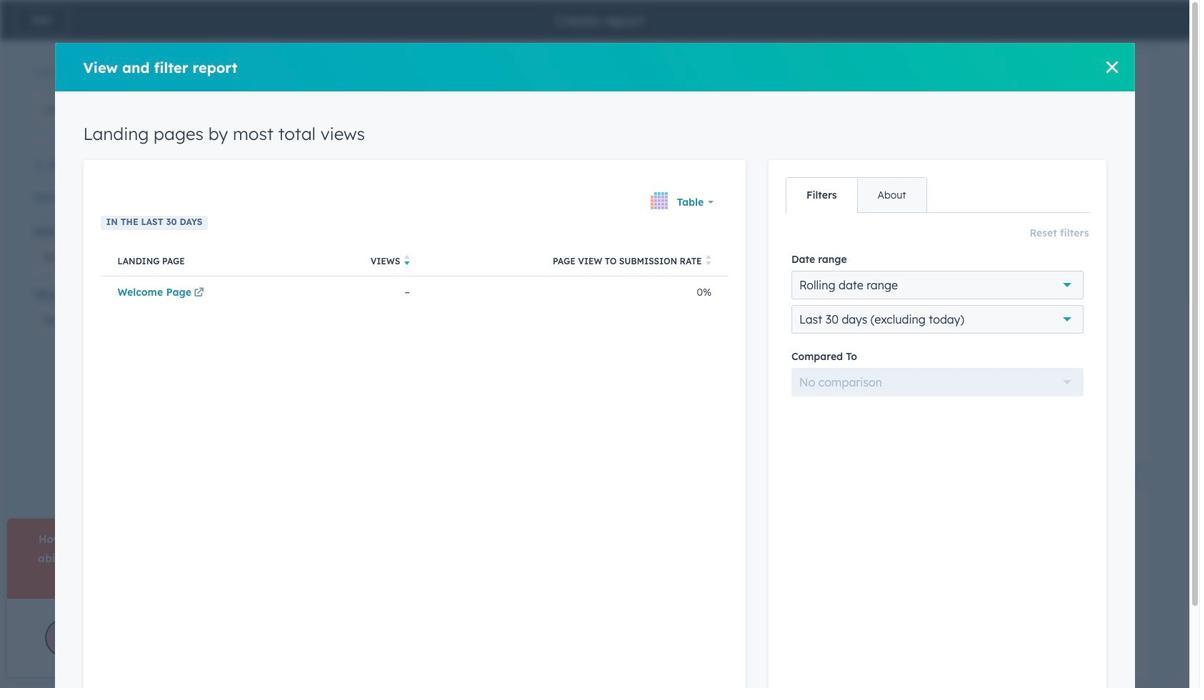 Task type: locate. For each thing, give the bounding box(es) containing it.
status
[[282, 227, 655, 434]]

page section element
[[0, 0, 1201, 40]]

link opens in a new window image
[[194, 288, 204, 299], [194, 288, 204, 299]]

close image
[[1107, 61, 1118, 73]]

None checkbox
[[247, 488, 690, 688], [713, 488, 1156, 688], [247, 488, 690, 688], [713, 488, 1156, 688]]

None checkbox
[[247, 49, 690, 465], [713, 49, 1156, 465], [247, 49, 690, 465], [713, 49, 1156, 465]]

press to sort. image
[[706, 255, 712, 265]]

Search search field
[[34, 95, 213, 124]]

dialog
[[55, 43, 1135, 688]]

tab list
[[786, 177, 927, 213]]

press to sort. element
[[706, 255, 712, 267]]



Task type: describe. For each thing, give the bounding box(es) containing it.
descending sort. press to sort ascending. element
[[405, 255, 410, 267]]

descending sort. press to sort ascending. image
[[405, 255, 410, 265]]



Task type: vqa. For each thing, say whether or not it's contained in the screenshot.
Add in the popup button
no



